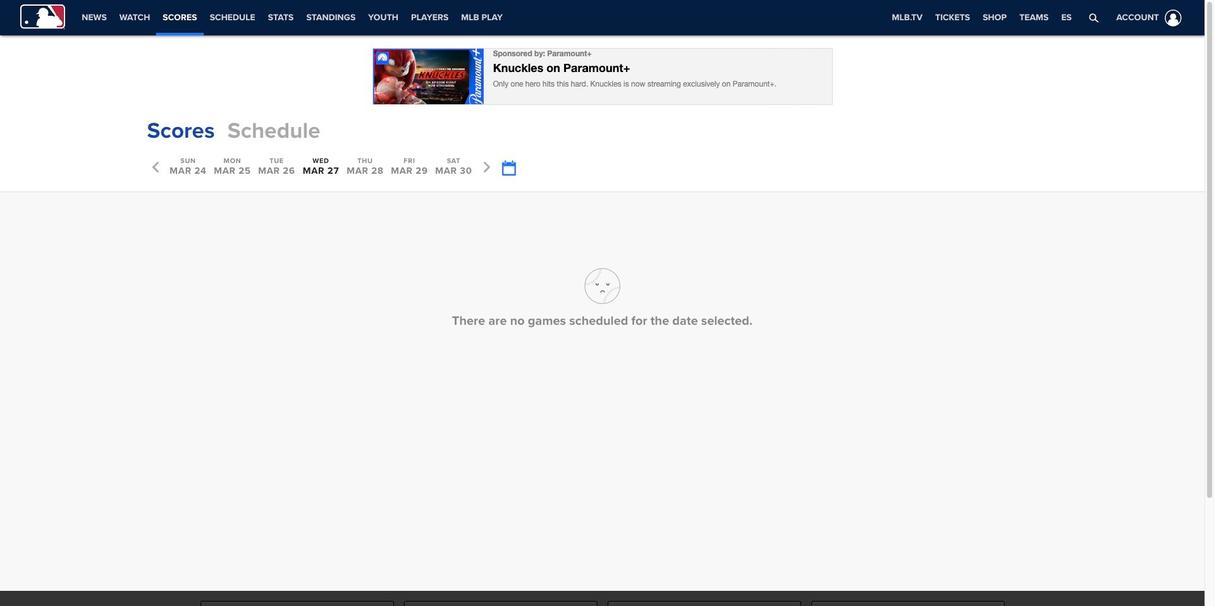 Task type: vqa. For each thing, say whether or not it's contained in the screenshot.
Major League Baseball image
yes



Task type: describe. For each thing, give the bounding box(es) containing it.
top navigation menu bar
[[0, 0, 1205, 35]]

1 vertical spatial advertisement element
[[868, 115, 1058, 147]]

tertiary navigation element
[[886, 0, 1078, 35]]

major league baseball image
[[20, 4, 65, 29]]



Task type: locate. For each thing, give the bounding box(es) containing it.
0 vertical spatial advertisement element
[[372, 48, 833, 105]]

1 secondary navigation element from the left
[[75, 0, 509, 35]]

None text field
[[501, 161, 515, 177]]

secondary navigation element
[[75, 0, 509, 35], [509, 0, 615, 35]]

advertisement element
[[372, 48, 833, 105], [868, 115, 1058, 147]]

0 horizontal spatial advertisement element
[[372, 48, 833, 105]]

1 horizontal spatial advertisement element
[[868, 115, 1058, 147]]

2 secondary navigation element from the left
[[509, 0, 615, 35]]



